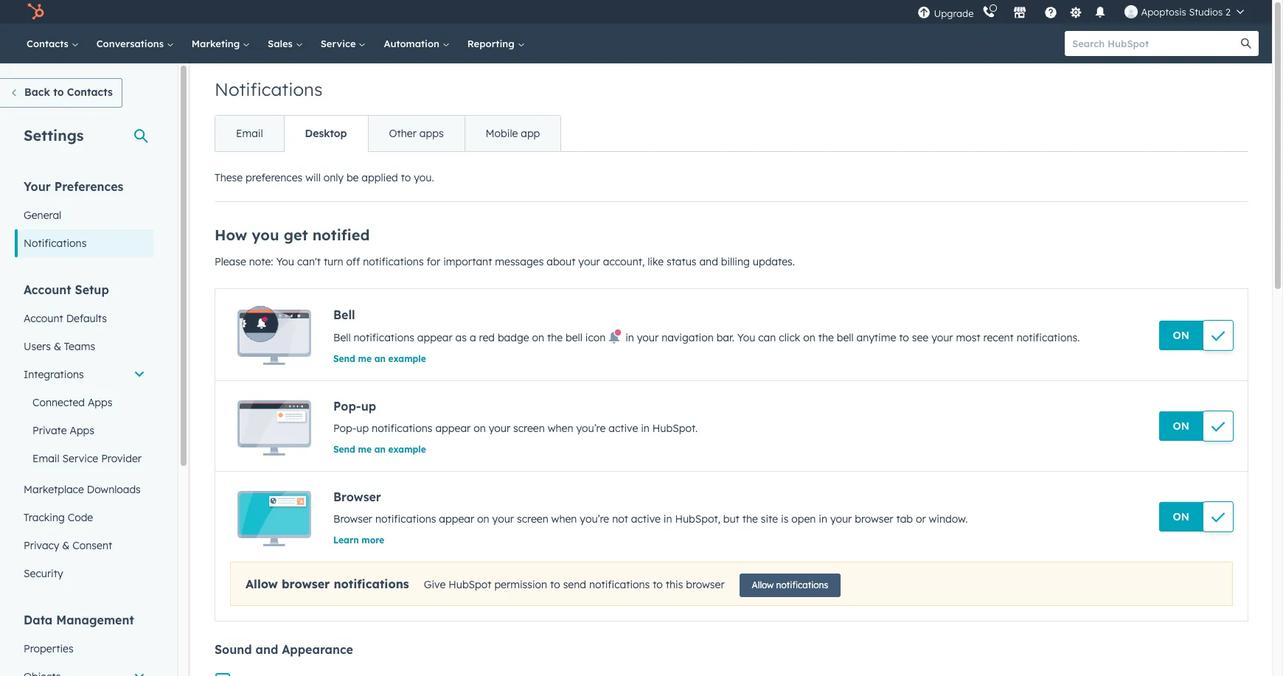 Task type: describe. For each thing, give the bounding box(es) containing it.
hubspot link
[[18, 3, 55, 21]]

security
[[24, 567, 63, 581]]

email for email
[[236, 127, 263, 140]]

recent
[[984, 331, 1014, 345]]

notifications inside allow notifications button
[[777, 580, 829, 591]]

hubspot,
[[675, 513, 721, 526]]

contacts link
[[18, 24, 88, 63]]

click
[[779, 331, 801, 345]]

give hubspot permission to send notifications to this browser
[[424, 578, 725, 592]]

updates.
[[753, 255, 795, 269]]

badge
[[498, 331, 530, 345]]

1 horizontal spatial the
[[743, 513, 758, 526]]

menu containing apoptosis studios 2
[[917, 0, 1255, 24]]

sales
[[268, 38, 296, 49]]

you
[[252, 226, 279, 244]]

can't
[[297, 255, 321, 269]]

more
[[362, 535, 385, 546]]

settings
[[24, 126, 84, 145]]

notifications image
[[1095, 7, 1108, 20]]

get
[[284, 226, 308, 244]]

preferences
[[246, 171, 303, 184]]

users & teams link
[[15, 333, 154, 361]]

0 horizontal spatial you
[[276, 255, 294, 269]]

for
[[427, 255, 441, 269]]

me for bell
[[358, 353, 372, 365]]

tracking
[[24, 511, 65, 525]]

messages
[[495, 255, 544, 269]]

apoptosis studios 2 button
[[1117, 0, 1254, 24]]

allow for allow notifications
[[752, 580, 774, 591]]

properties
[[24, 643, 73, 656]]

studios
[[1190, 6, 1224, 18]]

mobile
[[486, 127, 518, 140]]

sound
[[215, 643, 252, 657]]

in left hubspot. at the bottom right of the page
[[641, 422, 650, 435]]

settings image
[[1070, 6, 1083, 20]]

defaults
[[66, 312, 107, 325]]

see
[[913, 331, 929, 345]]

teams
[[64, 340, 95, 353]]

2
[[1226, 6, 1232, 18]]

hubspot
[[449, 578, 492, 592]]

private
[[32, 424, 67, 438]]

in left hubspot,
[[664, 513, 673, 526]]

data
[[24, 613, 53, 628]]

connected apps link
[[15, 389, 154, 417]]

provider
[[101, 452, 142, 466]]

consent
[[73, 539, 112, 553]]

on for bell
[[1174, 329, 1190, 342]]

& for users
[[54, 340, 61, 353]]

app
[[521, 127, 540, 140]]

marketing link
[[183, 24, 259, 63]]

to left "see"
[[900, 331, 910, 345]]

allow notifications
[[752, 580, 829, 591]]

up for pop-up notifications appear on your screen when you're active in hubspot.
[[357, 422, 369, 435]]

notifications button
[[1089, 0, 1114, 24]]

apoptosis studios 2
[[1142, 6, 1232, 18]]

send me an example button for pop-up
[[334, 444, 426, 455]]

how
[[215, 226, 247, 244]]

send for pop-up
[[334, 444, 356, 455]]

back to contacts link
[[0, 78, 122, 108]]

2 horizontal spatial browser
[[855, 513, 894, 526]]

anytime
[[857, 331, 897, 345]]

send me an example button for bell
[[334, 353, 426, 365]]

0 vertical spatial you're
[[577, 422, 606, 435]]

as
[[456, 331, 467, 345]]

bell for icon
[[566, 331, 583, 345]]

status
[[667, 255, 697, 269]]

security link
[[15, 560, 154, 588]]

service inside service link
[[321, 38, 359, 49]]

only
[[324, 171, 344, 184]]

management
[[56, 613, 134, 628]]

please
[[215, 255, 246, 269]]

applied
[[362, 171, 398, 184]]

1 vertical spatial contacts
[[67, 86, 113, 99]]

bell for anytime
[[837, 331, 854, 345]]

send for bell
[[334, 353, 356, 365]]

account defaults
[[24, 312, 107, 325]]

general link
[[15, 201, 154, 229]]

1 horizontal spatial notifications
[[215, 78, 323, 100]]

account setup
[[24, 283, 109, 297]]

general
[[24, 209, 61, 222]]

your preferences
[[24, 179, 124, 194]]

to left you.
[[401, 171, 411, 184]]

0 vertical spatial when
[[548, 422, 574, 435]]

integrations
[[24, 368, 84, 382]]

service inside email service provider link
[[62, 452, 98, 466]]

be
[[347, 171, 359, 184]]

help image
[[1045, 7, 1059, 20]]

mobile app button
[[465, 116, 561, 151]]

permission
[[495, 578, 548, 592]]

learn more button
[[334, 534, 385, 548]]

sound and appearance
[[215, 643, 353, 657]]

these preferences will only be applied to you.
[[215, 171, 434, 184]]

a
[[470, 331, 476, 345]]

bell notifications appear as a red badge on the bell icon
[[334, 331, 609, 345]]

learn more
[[334, 535, 385, 546]]

appearance
[[282, 643, 353, 657]]

this
[[666, 578, 684, 592]]

upgrade image
[[918, 6, 932, 20]]

navigation
[[662, 331, 714, 345]]

in right the open
[[819, 513, 828, 526]]

on for browser
[[1174, 511, 1190, 524]]

in right icon
[[626, 331, 635, 345]]

private apps link
[[15, 417, 154, 445]]

1 vertical spatial you're
[[580, 513, 610, 526]]

pop-up notifications appear on your screen when you're active in hubspot.
[[334, 422, 698, 435]]

notifications inside your preferences element
[[24, 237, 87, 250]]

integrations button
[[15, 361, 154, 389]]

privacy & consent link
[[15, 532, 154, 560]]

account for account setup
[[24, 283, 71, 297]]

contacts inside 'link'
[[27, 38, 71, 49]]



Task type: locate. For each thing, give the bounding box(es) containing it.
service right sales link
[[321, 38, 359, 49]]

0 vertical spatial email
[[236, 127, 263, 140]]

turn
[[324, 255, 344, 269]]

active
[[609, 422, 639, 435], [632, 513, 661, 526]]

me down pop-up
[[358, 444, 372, 455]]

0 vertical spatial contacts
[[27, 38, 71, 49]]

you left can on the right of the page
[[738, 331, 756, 345]]

0 vertical spatial an
[[375, 353, 386, 365]]

like
[[648, 255, 664, 269]]

& inside 'link'
[[54, 340, 61, 353]]

conversations link
[[88, 24, 183, 63]]

appear for as
[[418, 331, 453, 345]]

to
[[53, 86, 64, 99], [401, 171, 411, 184], [900, 331, 910, 345], [551, 578, 561, 592], [653, 578, 663, 592]]

privacy
[[24, 539, 59, 553]]

0 vertical spatial &
[[54, 340, 61, 353]]

your
[[24, 179, 51, 194]]

marketplace downloads link
[[15, 476, 154, 504]]

marketplace downloads
[[24, 483, 141, 497]]

active for browser
[[632, 513, 661, 526]]

pop- for pop-up
[[334, 399, 361, 414]]

code
[[68, 511, 93, 525]]

send me an example button down pop-up
[[334, 444, 426, 455]]

allow inside allow notifications button
[[752, 580, 774, 591]]

send up pop-up
[[334, 353, 356, 365]]

navigation containing email
[[215, 115, 562, 152]]

0 vertical spatial bell
[[334, 308, 355, 322]]

1 browser from the top
[[334, 490, 381, 505]]

0 horizontal spatial email
[[32, 452, 59, 466]]

email inside button
[[236, 127, 263, 140]]

tracking code
[[24, 511, 93, 525]]

1 vertical spatial you
[[738, 331, 756, 345]]

email button
[[215, 116, 284, 151]]

1 me from the top
[[358, 353, 372, 365]]

0 vertical spatial you
[[276, 255, 294, 269]]

0 vertical spatial account
[[24, 283, 71, 297]]

data management element
[[15, 612, 154, 677]]

0 horizontal spatial the
[[548, 331, 563, 345]]

0 horizontal spatial notifications
[[24, 237, 87, 250]]

other apps button
[[368, 116, 465, 151]]

account,
[[603, 255, 645, 269]]

email for email service provider
[[32, 452, 59, 466]]

0 vertical spatial send me an example button
[[334, 353, 426, 365]]

the left icon
[[548, 331, 563, 345]]

desktop
[[305, 127, 347, 140]]

please note: you can't turn off notifications for important messages about your account, like status and billing updates.
[[215, 255, 795, 269]]

send down pop-up
[[334, 444, 356, 455]]

hubspot image
[[27, 3, 44, 21]]

allow up the sound and appearance
[[246, 577, 278, 592]]

send me an example up pop-up
[[334, 353, 426, 365]]

0 horizontal spatial service
[[62, 452, 98, 466]]

your preferences element
[[15, 179, 154, 258]]

2 bell from the left
[[837, 331, 854, 345]]

0 vertical spatial service
[[321, 38, 359, 49]]

0 vertical spatial screen
[[514, 422, 545, 435]]

2 pop- from the top
[[334, 422, 357, 435]]

notifications down sales
[[215, 78, 323, 100]]

send me an example button up pop-up
[[334, 353, 426, 365]]

service down private apps link
[[62, 452, 98, 466]]

1 vertical spatial service
[[62, 452, 98, 466]]

1 vertical spatial when
[[552, 513, 577, 526]]

how you get notified
[[215, 226, 370, 244]]

1 send me an example button from the top
[[334, 353, 426, 365]]

send me an example for pop-up
[[334, 444, 426, 455]]

bell for bell notifications appear as a red badge on the bell icon
[[334, 331, 351, 345]]

send
[[563, 578, 587, 592]]

and
[[700, 255, 719, 269], [256, 643, 278, 657]]

2 send me an example button from the top
[[334, 444, 426, 455]]

1 horizontal spatial allow
[[752, 580, 774, 591]]

browser right this
[[686, 578, 725, 592]]

browser for browser notifications appear on your screen when you're not active in hubspot, but the site is open in your browser tab or window.
[[334, 513, 373, 526]]

notified
[[313, 226, 370, 244]]

pop- for pop-up notifications appear on your screen when you're active in hubspot.
[[334, 422, 357, 435]]

account up account defaults
[[24, 283, 71, 297]]

or
[[916, 513, 927, 526]]

1 vertical spatial appear
[[436, 422, 471, 435]]

0 vertical spatial send
[[334, 353, 356, 365]]

example
[[389, 353, 426, 365], [389, 444, 426, 455]]

example for pop-up
[[389, 444, 426, 455]]

1 vertical spatial browser
[[334, 513, 373, 526]]

2 an from the top
[[375, 444, 386, 455]]

1 send me an example from the top
[[334, 353, 426, 365]]

Search HubSpot search field
[[1066, 31, 1246, 56]]

1 vertical spatial example
[[389, 444, 426, 455]]

to inside back to contacts link
[[53, 86, 64, 99]]

0 vertical spatial browser
[[334, 490, 381, 505]]

1 vertical spatial bell
[[334, 331, 351, 345]]

to right back
[[53, 86, 64, 99]]

preferences
[[54, 179, 124, 194]]

data management
[[24, 613, 134, 628]]

setup
[[75, 283, 109, 297]]

0 vertical spatial notifications
[[215, 78, 323, 100]]

marketplace
[[24, 483, 84, 497]]

browser notifications appear on your screen when you're not active in hubspot, but the site is open in your browser tab or window.
[[334, 513, 968, 526]]

the right but
[[743, 513, 758, 526]]

account for account defaults
[[24, 312, 63, 325]]

calling icon image
[[983, 6, 997, 19]]

bell left anytime
[[837, 331, 854, 345]]

desktop button
[[284, 116, 368, 151]]

allow for allow browser notifications
[[246, 577, 278, 592]]

properties link
[[15, 635, 154, 663]]

tracking code link
[[15, 504, 154, 532]]

0 horizontal spatial allow
[[246, 577, 278, 592]]

0 vertical spatial active
[[609, 422, 639, 435]]

you left "can't"
[[276, 255, 294, 269]]

1 horizontal spatial service
[[321, 38, 359, 49]]

2 bell from the top
[[334, 331, 351, 345]]

1 vertical spatial screen
[[517, 513, 549, 526]]

0 horizontal spatial browser
[[282, 577, 330, 592]]

send me an example down pop-up
[[334, 444, 426, 455]]

0 vertical spatial up
[[361, 399, 376, 414]]

example for bell
[[389, 353, 426, 365]]

2 me from the top
[[358, 444, 372, 455]]

marketplaces button
[[1005, 0, 1036, 24]]

1 horizontal spatial bell
[[837, 331, 854, 345]]

tara schultz image
[[1126, 5, 1139, 18]]

the for badge
[[548, 331, 563, 345]]

icon
[[586, 331, 606, 345]]

email inside account setup element
[[32, 452, 59, 466]]

account up the users
[[24, 312, 63, 325]]

active for pop-up
[[609, 422, 639, 435]]

account
[[24, 283, 71, 297], [24, 312, 63, 325]]

upgrade
[[935, 7, 974, 19]]

browser for browser
[[334, 490, 381, 505]]

1 horizontal spatial and
[[700, 255, 719, 269]]

1 vertical spatial send me an example button
[[334, 444, 426, 455]]

appear for on
[[439, 513, 475, 526]]

note:
[[249, 255, 273, 269]]

downloads
[[87, 483, 141, 497]]

email up these
[[236, 127, 263, 140]]

your
[[579, 255, 601, 269], [637, 331, 659, 345], [932, 331, 954, 345], [489, 422, 511, 435], [493, 513, 514, 526], [831, 513, 853, 526]]

1 vertical spatial and
[[256, 643, 278, 657]]

marketplaces image
[[1014, 7, 1028, 20]]

apoptosis
[[1142, 6, 1187, 18]]

mobile app
[[486, 127, 540, 140]]

apps
[[420, 127, 444, 140]]

1 vertical spatial &
[[62, 539, 70, 553]]

you're
[[577, 422, 606, 435], [580, 513, 610, 526]]

me for pop-up
[[358, 444, 372, 455]]

me up pop-up
[[358, 353, 372, 365]]

1 horizontal spatial email
[[236, 127, 263, 140]]

1 on from the top
[[1174, 329, 1190, 342]]

an for bell
[[375, 353, 386, 365]]

1 vertical spatial me
[[358, 444, 372, 455]]

1 bell from the top
[[334, 308, 355, 322]]

account setup element
[[15, 282, 154, 588]]

1 vertical spatial send
[[334, 444, 356, 455]]

up for pop-up
[[361, 399, 376, 414]]

to left this
[[653, 578, 663, 592]]

0 vertical spatial on
[[1174, 329, 1190, 342]]

1 vertical spatial notifications
[[24, 237, 87, 250]]

service link
[[312, 24, 375, 63]]

notifications.
[[1017, 331, 1081, 345]]

not
[[613, 513, 629, 526]]

email service provider
[[32, 452, 142, 466]]

account defaults link
[[15, 305, 154, 333]]

active left hubspot. at the bottom right of the page
[[609, 422, 639, 435]]

most
[[957, 331, 981, 345]]

3 on from the top
[[1174, 511, 1190, 524]]

email down private
[[32, 452, 59, 466]]

on
[[1174, 329, 1190, 342], [1174, 420, 1190, 433], [1174, 511, 1190, 524]]

apps up private apps link
[[88, 396, 113, 410]]

allow notifications button
[[740, 574, 841, 598]]

1 horizontal spatial browser
[[686, 578, 725, 592]]

& right the users
[[54, 340, 61, 353]]

bell for bell
[[334, 308, 355, 322]]

1 vertical spatial up
[[357, 422, 369, 435]]

browser up the appearance at the bottom left of the page
[[282, 577, 330, 592]]

to left send
[[551, 578, 561, 592]]

0 vertical spatial pop-
[[334, 399, 361, 414]]

an up pop-up
[[375, 353, 386, 365]]

1 vertical spatial send me an example
[[334, 444, 426, 455]]

the for click
[[819, 331, 834, 345]]

pop-up
[[334, 399, 376, 414]]

users
[[24, 340, 51, 353]]

sales link
[[259, 24, 312, 63]]

1 send from the top
[[334, 353, 356, 365]]

is
[[781, 513, 789, 526]]

1 vertical spatial account
[[24, 312, 63, 325]]

and right sound
[[256, 643, 278, 657]]

apps for private apps
[[70, 424, 94, 438]]

1 vertical spatial on
[[1174, 420, 1190, 433]]

other apps
[[389, 127, 444, 140]]

0 vertical spatial appear
[[418, 331, 453, 345]]

0 horizontal spatial and
[[256, 643, 278, 657]]

0 vertical spatial example
[[389, 353, 426, 365]]

2 vertical spatial appear
[[439, 513, 475, 526]]

the right click
[[819, 331, 834, 345]]

& for privacy
[[62, 539, 70, 553]]

2 browser from the top
[[334, 513, 373, 526]]

apps down the connected apps link
[[70, 424, 94, 438]]

site
[[761, 513, 779, 526]]

bell down off
[[334, 308, 355, 322]]

contacts down hubspot link
[[27, 38, 71, 49]]

but
[[724, 513, 740, 526]]

1 horizontal spatial &
[[62, 539, 70, 553]]

1 bell from the left
[[566, 331, 583, 345]]

notifications down general
[[24, 237, 87, 250]]

notifications
[[363, 255, 424, 269], [354, 331, 415, 345], [372, 422, 433, 435], [376, 513, 436, 526], [334, 577, 409, 592], [590, 578, 650, 592], [777, 580, 829, 591]]

1 vertical spatial apps
[[70, 424, 94, 438]]

1 example from the top
[[389, 353, 426, 365]]

an down pop-up
[[375, 444, 386, 455]]

2 horizontal spatial the
[[819, 331, 834, 345]]

bell up pop-up
[[334, 331, 351, 345]]

0 horizontal spatial &
[[54, 340, 61, 353]]

apps for connected apps
[[88, 396, 113, 410]]

1 vertical spatial active
[[632, 513, 661, 526]]

settings link
[[1067, 4, 1086, 20]]

bar.
[[717, 331, 735, 345]]

conversations
[[96, 38, 167, 49]]

bell left icon
[[566, 331, 583, 345]]

2 vertical spatial on
[[1174, 511, 1190, 524]]

1 vertical spatial an
[[375, 444, 386, 455]]

2 send from the top
[[334, 444, 356, 455]]

browser left tab
[[855, 513, 894, 526]]

2 example from the top
[[389, 444, 426, 455]]

about
[[547, 255, 576, 269]]

learn
[[334, 535, 359, 546]]

send me an example for bell
[[334, 353, 426, 365]]

1 vertical spatial email
[[32, 452, 59, 466]]

0 horizontal spatial bell
[[566, 331, 583, 345]]

2 account from the top
[[24, 312, 63, 325]]

1 pop- from the top
[[334, 399, 361, 414]]

0 vertical spatial send me an example
[[334, 353, 426, 365]]

when
[[548, 422, 574, 435], [552, 513, 577, 526]]

billing
[[722, 255, 750, 269]]

on for pop-up
[[1174, 420, 1190, 433]]

an for pop-up
[[375, 444, 386, 455]]

2 on from the top
[[1174, 420, 1190, 433]]

give
[[424, 578, 446, 592]]

2 send me an example from the top
[[334, 444, 426, 455]]

0 vertical spatial me
[[358, 353, 372, 365]]

1 horizontal spatial you
[[738, 331, 756, 345]]

0 vertical spatial and
[[700, 255, 719, 269]]

up
[[361, 399, 376, 414], [357, 422, 369, 435]]

0 vertical spatial apps
[[88, 396, 113, 410]]

active right not on the bottom left of page
[[632, 513, 661, 526]]

browser
[[855, 513, 894, 526], [282, 577, 330, 592], [686, 578, 725, 592]]

contacts right back
[[67, 86, 113, 99]]

navigation
[[215, 115, 562, 152]]

&
[[54, 340, 61, 353], [62, 539, 70, 553]]

search image
[[1242, 38, 1252, 49]]

allow down site
[[752, 580, 774, 591]]

& right "privacy" on the left of the page
[[62, 539, 70, 553]]

menu
[[917, 0, 1255, 24]]

1 vertical spatial pop-
[[334, 422, 357, 435]]

1 an from the top
[[375, 353, 386, 365]]

and left billing
[[700, 255, 719, 269]]

1 account from the top
[[24, 283, 71, 297]]



Task type: vqa. For each thing, say whether or not it's contained in the screenshot.
Exit link
no



